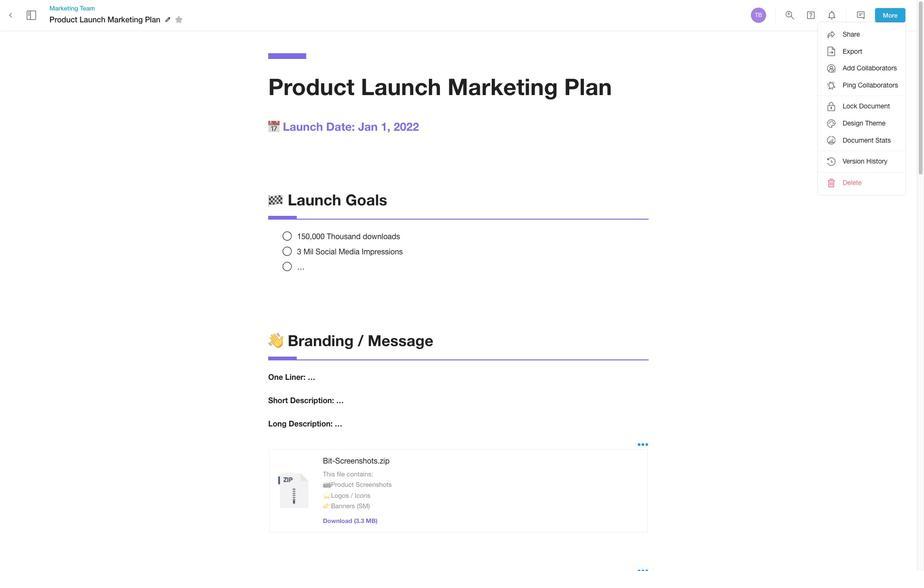 Task type: describe. For each thing, give the bounding box(es) containing it.
📅 launch date: jan 1, 2022
[[268, 120, 419, 133]]

this file contains: 📷product screenshots ⭐️logos / icons 👉banners (sm)
[[323, 470, 392, 510]]

screenshots
[[356, 481, 392, 489]]

👋 branding / message
[[268, 332, 434, 350]]

short
[[268, 396, 288, 405]]

jan
[[358, 120, 378, 133]]

🏁 launch goals
[[268, 191, 387, 209]]

branding
[[288, 332, 354, 350]]

marketing team link
[[49, 4, 186, 12]]

document inside button
[[860, 102, 890, 110]]

bit-
[[323, 457, 335, 465]]

150,000 thousand downloads
[[297, 232, 400, 241]]

⭐️logos
[[323, 492, 349, 499]]

social
[[316, 247, 337, 256]]

more button
[[876, 8, 906, 23]]

contains:
[[347, 470, 373, 478]]

bit-screenshots.zip
[[323, 457, 390, 465]]

file
[[337, 470, 345, 478]]

short description: …
[[268, 396, 344, 405]]

(sm)
[[357, 502, 370, 510]]

date:
[[326, 120, 355, 133]]

version history
[[843, 158, 888, 165]]

/ inside this file contains: 📷product screenshots ⭐️logos / icons 👉banners (sm)
[[351, 492, 353, 499]]

1 vertical spatial product launch marketing plan
[[268, 73, 612, 100]]

description: for short
[[290, 396, 334, 405]]

goals
[[346, 191, 387, 209]]

version
[[843, 158, 865, 165]]

ping
[[843, 81, 856, 89]]

launch right 📅
[[283, 120, 323, 133]]

theme
[[866, 119, 886, 127]]

team
[[80, 4, 95, 12]]

liner:
[[285, 373, 306, 382]]

marketing team
[[49, 4, 95, 12]]

(3.3
[[354, 518, 364, 525]]

launch up 150,000
[[288, 191, 341, 209]]

history
[[867, 158, 888, 165]]

📷product
[[323, 481, 354, 489]]

mb)
[[366, 518, 378, 525]]

media
[[339, 247, 360, 256]]

thousand
[[327, 232, 361, 241]]

add collaborators button
[[818, 60, 906, 77]]

ping collaborators button
[[818, 77, 906, 94]]

🏁
[[268, 191, 284, 209]]

launch down team
[[80, 15, 105, 24]]



Task type: locate. For each thing, give the bounding box(es) containing it.
/ left "icons"
[[351, 492, 353, 499]]

export button
[[818, 43, 906, 60]]

… for short description: …
[[336, 396, 344, 405]]

marketing
[[49, 4, 78, 12], [108, 15, 143, 24], [448, 73, 558, 100]]

this
[[323, 470, 335, 478]]

design theme button
[[818, 115, 906, 132]]

long
[[268, 419, 287, 428]]

launch
[[80, 15, 105, 24], [361, 73, 441, 100], [283, 120, 323, 133], [288, 191, 341, 209]]

more
[[883, 11, 898, 19]]

0 horizontal spatial product
[[49, 15, 77, 24]]

collaborators
[[857, 64, 897, 72], [858, 81, 899, 89]]

1,
[[381, 120, 391, 133]]

👉banners
[[323, 502, 355, 510]]

1 vertical spatial description:
[[289, 419, 333, 428]]

description: down short description: … at the left bottom
[[289, 419, 333, 428]]

0 vertical spatial collaborators
[[857, 64, 897, 72]]

long description: …
[[268, 419, 343, 428]]

0 vertical spatial product
[[49, 15, 77, 24]]

1 horizontal spatial product
[[268, 73, 355, 100]]

screenshots.zip
[[335, 457, 390, 465]]

design
[[843, 119, 864, 127]]

icons
[[355, 492, 371, 499]]

… up the bit-
[[335, 419, 343, 428]]

collaborators up ping collaborators
[[857, 64, 897, 72]]

1 horizontal spatial /
[[358, 332, 364, 350]]

1 vertical spatial product
[[268, 73, 355, 100]]

0 vertical spatial marketing
[[49, 4, 78, 12]]

… down 3
[[297, 263, 305, 271]]

collaborators down add collaborators
[[858, 81, 899, 89]]

lock
[[843, 102, 858, 110]]

download (3.3 mb) link
[[323, 518, 378, 525]]

2 vertical spatial marketing
[[448, 73, 558, 100]]

plan
[[145, 15, 160, 24], [564, 73, 612, 100]]

one
[[268, 373, 283, 382]]

description:
[[290, 396, 334, 405], [289, 419, 333, 428]]

1 vertical spatial /
[[351, 492, 353, 499]]

share
[[843, 30, 860, 38]]

description: up long description: … on the left of the page
[[290, 396, 334, 405]]

1 vertical spatial marketing
[[108, 15, 143, 24]]

0 vertical spatial document
[[860, 102, 890, 110]]

… for one liner: …
[[308, 373, 315, 382]]

/
[[358, 332, 364, 350], [351, 492, 353, 499]]

0 horizontal spatial /
[[351, 492, 353, 499]]

1 vertical spatial collaborators
[[858, 81, 899, 89]]

document stats button
[[818, 132, 906, 149]]

/ left message
[[358, 332, 364, 350]]

lock document button
[[818, 98, 906, 115]]

delete
[[843, 179, 862, 186]]

collaborators for add collaborators
[[857, 64, 897, 72]]

1 vertical spatial document
[[843, 136, 874, 144]]

document up theme
[[860, 102, 890, 110]]

0 vertical spatial description:
[[290, 396, 334, 405]]

0 vertical spatial plan
[[145, 15, 160, 24]]

… up long description: … on the left of the page
[[336, 396, 344, 405]]

share button
[[818, 26, 906, 43]]

document down design theme "button"
[[843, 136, 874, 144]]

launch up 2022
[[361, 73, 441, 100]]

tb
[[755, 12, 763, 19]]

… for long description: …
[[335, 419, 343, 428]]

1 horizontal spatial plan
[[564, 73, 612, 100]]

1 horizontal spatial marketing
[[108, 15, 143, 24]]

ping collaborators
[[843, 81, 899, 89]]

product
[[49, 15, 77, 24], [268, 73, 355, 100]]

mil
[[304, 247, 314, 256]]

add collaborators
[[843, 64, 897, 72]]

1 horizontal spatial product launch marketing plan
[[268, 73, 612, 100]]

downloads
[[363, 232, 400, 241]]

3
[[297, 247, 302, 256]]

0 horizontal spatial marketing
[[49, 4, 78, 12]]

1 vertical spatial plan
[[564, 73, 612, 100]]

stats
[[876, 136, 891, 144]]

export
[[843, 47, 863, 55]]

📅
[[268, 120, 280, 133]]

0 vertical spatial product launch marketing plan
[[49, 15, 160, 24]]

2 horizontal spatial marketing
[[448, 73, 558, 100]]

design theme
[[843, 119, 886, 127]]

impressions
[[362, 247, 403, 256]]

150,000
[[297, 232, 325, 241]]

👋
[[268, 332, 284, 350]]

0 horizontal spatial product launch marketing plan
[[49, 15, 160, 24]]

2022
[[394, 120, 419, 133]]

0 vertical spatial /
[[358, 332, 364, 350]]

download (3.3 mb)
[[323, 518, 378, 525]]

message
[[368, 332, 434, 350]]

document inside button
[[843, 136, 874, 144]]

0 horizontal spatial plan
[[145, 15, 160, 24]]

download
[[323, 518, 352, 525]]

document
[[860, 102, 890, 110], [843, 136, 874, 144]]

collaborators for ping collaborators
[[858, 81, 899, 89]]

delete button
[[818, 175, 906, 191]]

lock document
[[843, 102, 890, 110]]

favorite image
[[173, 14, 185, 25]]

… right 'liner:' on the bottom
[[308, 373, 315, 382]]

…
[[297, 263, 305, 271], [308, 373, 315, 382], [336, 396, 344, 405], [335, 419, 343, 428]]

product launch marketing plan
[[49, 15, 160, 24], [268, 73, 612, 100]]

3 mil social media impressions
[[297, 247, 403, 256]]

one liner: …
[[268, 373, 315, 382]]

document stats
[[843, 136, 891, 144]]

description: for long
[[289, 419, 333, 428]]

tb button
[[750, 6, 768, 24]]

add
[[843, 64, 855, 72]]

version history button
[[818, 153, 906, 170]]



Task type: vqa. For each thing, say whether or not it's contained in the screenshot.
Product to the top
yes



